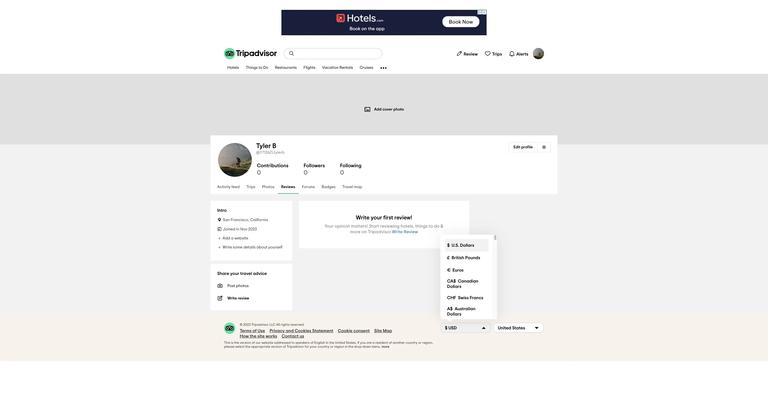 Task type: locate. For each thing, give the bounding box(es) containing it.
vacation rentals
[[322, 66, 353, 70]]

of left our
[[252, 341, 255, 344]]

write up matters!
[[356, 215, 370, 221]]

tyler
[[256, 143, 271, 149]]

in left nov
[[236, 227, 240, 231]]

ca$  canadian
[[448, 279, 479, 283]]

write down reviewing
[[392, 230, 403, 234]]

write inside button
[[392, 230, 403, 234]]

country
[[406, 341, 418, 344], [318, 345, 330, 348]]

your right for at the left
[[310, 345, 317, 348]]

of up 'more' button at bottom
[[389, 341, 392, 344]]

map
[[354, 185, 362, 189]]

francisco,
[[231, 218, 250, 222]]

dollars down the ca$  canadian
[[448, 284, 462, 289]]

your
[[325, 224, 334, 228]]

1 horizontal spatial version
[[271, 345, 282, 348]]

more down matters!
[[350, 230, 361, 234]]

2 horizontal spatial 0
[[340, 170, 344, 176]]

tripadvisor image
[[224, 48, 277, 59]]

0 vertical spatial 2023
[[248, 227, 257, 231]]

trips right feed
[[247, 185, 255, 189]]

your opinion matters! start reviewing hotels, things to do & more on tripadvisor.
[[325, 224, 444, 234]]

restaurants link
[[272, 62, 300, 74]]

trips link for the photos link
[[243, 181, 259, 194]]

do
[[263, 66, 268, 70]]

add left cover
[[375, 107, 382, 111]]

0 horizontal spatial trips link
[[243, 181, 259, 194]]

reviews link
[[278, 181, 299, 194]]

rentals
[[340, 66, 353, 70]]

0 inside the contributions 0
[[257, 170, 261, 176]]

alerts
[[517, 52, 529, 56]]

california
[[250, 218, 268, 222]]

0 vertical spatial country
[[406, 341, 418, 344]]

1 vertical spatial or
[[330, 345, 334, 348]]

1 horizontal spatial trips link
[[483, 48, 505, 59]]

website down works
[[262, 341, 274, 344]]

first
[[384, 215, 394, 221]]

site
[[375, 329, 382, 333]]

more down resident
[[382, 345, 390, 348]]

$ usd button
[[441, 323, 492, 333]]

san francisco, california
[[223, 218, 268, 222]]

0 vertical spatial or
[[419, 341, 422, 344]]

0 vertical spatial trips link
[[483, 48, 505, 59]]

2 vertical spatial your
[[310, 345, 317, 348]]

0 vertical spatial dollars
[[461, 243, 475, 247]]

0 for followers 0
[[304, 170, 308, 176]]

joined in nov 2023
[[223, 227, 257, 231]]

0 vertical spatial more
[[350, 230, 361, 234]]

write for write some details about yourself
[[223, 245, 232, 249]]

add a website link
[[217, 236, 248, 240]]

0 vertical spatial website
[[235, 236, 248, 240]]

write your first review!
[[356, 215, 413, 221]]

chf  swiss francs
[[448, 295, 484, 300]]

terms of use link
[[240, 328, 265, 334]]

contact
[[282, 334, 299, 338]]

1 vertical spatial version
[[271, 345, 282, 348]]

united inside popup button
[[498, 326, 512, 330]]

trips link left alerts "link"
[[483, 48, 505, 59]]

post photos button
[[217, 282, 286, 289]]

addressed
[[274, 341, 291, 344]]

website down joined in nov 2023
[[235, 236, 248, 240]]

review
[[464, 52, 478, 56], [404, 230, 418, 234]]

dollars up £  british pounds
[[461, 243, 475, 247]]

0 vertical spatial add
[[375, 107, 382, 111]]

are
[[367, 341, 372, 344]]

feed
[[232, 185, 240, 189]]

of down addressed
[[283, 345, 286, 348]]

cookie
[[338, 329, 353, 333]]

tyler b y7126zltylerb
[[256, 143, 285, 155]]

write left the some in the left of the page
[[223, 245, 232, 249]]

dollars inside ca$  canadian dollars
[[448, 284, 462, 289]]

2 horizontal spatial to
[[429, 224, 433, 228]]

0 horizontal spatial review
[[404, 230, 418, 234]]

in right english
[[326, 341, 329, 344]]

your up start
[[371, 215, 382, 221]]

2 horizontal spatial your
[[371, 215, 382, 221]]

1 vertical spatial united
[[335, 341, 346, 344]]

trips left alerts "link"
[[493, 52, 503, 56]]

write review link
[[217, 294, 286, 301]]

dollars down the a$  australian
[[448, 312, 462, 316]]

reserved.
[[291, 323, 305, 326]]

vacation rentals link
[[319, 62, 357, 74]]

$  u.s.
[[448, 243, 460, 247]]

contact us link
[[282, 334, 304, 339]]

joined
[[223, 227, 236, 231]]

0 horizontal spatial trips
[[247, 185, 255, 189]]

2 horizontal spatial in
[[345, 345, 348, 348]]

3 0 from the left
[[340, 170, 344, 176]]

a$  australian
[[448, 307, 476, 311]]

$  u.s. dollars
[[448, 243, 475, 247]]

1 vertical spatial country
[[318, 345, 330, 348]]

1 vertical spatial to
[[429, 224, 433, 228]]

1 vertical spatial more
[[382, 345, 390, 348]]

2 0 from the left
[[304, 170, 308, 176]]

a down joined
[[231, 236, 234, 240]]

0 horizontal spatial or
[[330, 345, 334, 348]]

contact us
[[282, 334, 304, 338]]

1 0 from the left
[[257, 170, 261, 176]]

0 horizontal spatial your
[[230, 271, 239, 276]]

site map link
[[375, 328, 392, 334]]

add a website
[[223, 236, 248, 240]]

trips link
[[483, 48, 505, 59], [243, 181, 259, 194]]

the down terms of use link
[[250, 334, 257, 338]]

2023 right nov
[[248, 227, 257, 231]]

version
[[240, 341, 251, 344], [271, 345, 282, 348]]

0 down following
[[340, 170, 344, 176]]

profile picture image
[[533, 48, 545, 59]]

write
[[356, 215, 370, 221], [392, 230, 403, 234], [223, 245, 232, 249], [228, 296, 237, 300]]

1 horizontal spatial trips
[[493, 52, 503, 56]]

to down the contact us link
[[292, 341, 295, 344]]

1 horizontal spatial a
[[373, 341, 375, 344]]

1 vertical spatial a
[[373, 341, 375, 344]]

followers 0
[[304, 163, 325, 176]]

1 horizontal spatial your
[[310, 345, 317, 348]]

0 horizontal spatial 0
[[257, 170, 261, 176]]

the
[[250, 334, 257, 338], [234, 341, 239, 344], [330, 341, 335, 344], [246, 345, 251, 348], [349, 345, 354, 348]]

reviewing
[[381, 224, 400, 228]]

2 vertical spatial to
[[292, 341, 295, 344]]

or left region,
[[419, 341, 422, 344]]

1 vertical spatial website
[[262, 341, 274, 344]]

2 vertical spatial in
[[345, 345, 348, 348]]

list box containing $  u.s. dollars
[[441, 235, 498, 319]]

dollars for a$  australian dollars
[[448, 312, 462, 316]]

1 vertical spatial dollars
[[448, 284, 462, 289]]

1 vertical spatial review
[[404, 230, 418, 234]]

0 horizontal spatial add
[[223, 236, 230, 240]]

1 vertical spatial your
[[230, 271, 239, 276]]

0 horizontal spatial a
[[231, 236, 234, 240]]

country right another
[[406, 341, 418, 344]]

to left do
[[429, 224, 433, 228]]

0 vertical spatial united
[[498, 326, 512, 330]]

tripadvisor down this is the version of our website addressed to speakers of english in the united states
[[287, 345, 304, 348]]

0 down followers
[[304, 170, 308, 176]]

0 horizontal spatial more
[[350, 230, 361, 234]]

states inside popup button
[[513, 326, 526, 330]]

advertisement region
[[282, 10, 487, 35]]

to left "do"
[[259, 66, 263, 70]]

version inside . if you are a resident of another country or region, please select the appropriate version of tripadvisor for your country or region in the drop-down menu.
[[271, 345, 282, 348]]

.
[[356, 341, 357, 344]]

review link
[[454, 48, 481, 59]]

0 vertical spatial your
[[371, 215, 382, 221]]

©
[[240, 323, 243, 326]]

0 vertical spatial version
[[240, 341, 251, 344]]

2 vertical spatial dollars
[[448, 312, 462, 316]]

None search field
[[285, 49, 382, 59]]

drop-
[[354, 345, 363, 348]]

hotels
[[228, 66, 239, 70]]

0 vertical spatial states
[[513, 326, 526, 330]]

1 horizontal spatial united
[[498, 326, 512, 330]]

. if you are a resident of another country or region, please select the appropriate version of tripadvisor for your country or region in the drop-down menu.
[[224, 341, 434, 348]]

this
[[224, 341, 230, 344]]

followers
[[304, 163, 325, 168]]

country down english
[[318, 345, 330, 348]]

the inside 'site map how the site works'
[[250, 334, 257, 338]]

0 horizontal spatial website
[[235, 236, 248, 240]]

a right 'are'
[[373, 341, 375, 344]]

write for write review
[[228, 296, 237, 300]]

0 vertical spatial in
[[236, 227, 240, 231]]

write left review
[[228, 296, 237, 300]]

0 horizontal spatial tripadvisor
[[252, 323, 269, 326]]

1 vertical spatial in
[[326, 341, 329, 344]]

do
[[434, 224, 440, 228]]

or
[[419, 341, 422, 344], [330, 345, 334, 348]]

activity
[[218, 185, 231, 189]]

0 vertical spatial review
[[464, 52, 478, 56]]

1 vertical spatial states
[[346, 341, 356, 344]]

0 horizontal spatial country
[[318, 345, 330, 348]]

about
[[257, 245, 268, 249]]

things to do
[[246, 66, 268, 70]]

this is the version of our website addressed to speakers of english in the united states
[[224, 341, 356, 344]]

list box
[[441, 235, 498, 319]]

restaurants
[[275, 66, 297, 70]]

0 inside followers 0
[[304, 170, 308, 176]]

1 vertical spatial add
[[223, 236, 230, 240]]

review inside button
[[404, 230, 418, 234]]

1 horizontal spatial add
[[375, 107, 382, 111]]

activity feed
[[218, 185, 240, 189]]

the up region
[[330, 341, 335, 344]]

1 vertical spatial trips link
[[243, 181, 259, 194]]

add down joined
[[223, 236, 230, 240]]

travel map link
[[339, 181, 366, 194]]

1 vertical spatial trips
[[247, 185, 255, 189]]

1 horizontal spatial states
[[513, 326, 526, 330]]

dollars inside a$  australian dollars
[[448, 312, 462, 316]]

add cover photo
[[375, 107, 404, 111]]

or left region
[[330, 345, 334, 348]]

1 horizontal spatial website
[[262, 341, 274, 344]]

and
[[286, 329, 294, 333]]

0 down contributions
[[257, 170, 261, 176]]

vacation
[[322, 66, 339, 70]]

trips link right feed
[[243, 181, 259, 194]]

version down how
[[240, 341, 251, 344]]

to inside the your opinion matters! start reviewing hotels, things to do & more on tripadvisor.
[[429, 224, 433, 228]]

0 vertical spatial a
[[231, 236, 234, 240]]

in right region
[[345, 345, 348, 348]]

your left travel
[[230, 271, 239, 276]]

reviews
[[281, 185, 295, 189]]

1 vertical spatial tripadvisor
[[287, 345, 304, 348]]

1 horizontal spatial in
[[326, 341, 329, 344]]

dollars for $  u.s. dollars
[[461, 243, 475, 247]]

1 horizontal spatial 0
[[304, 170, 308, 176]]

of up 'how the site works' link
[[253, 329, 257, 333]]

all
[[276, 323, 280, 326]]

1 horizontal spatial review
[[464, 52, 478, 56]]

0 inside following 0
[[340, 170, 344, 176]]

0 horizontal spatial to
[[259, 66, 263, 70]]

tripadvisor up "use"
[[252, 323, 269, 326]]

your for write
[[371, 215, 382, 221]]

version down addressed
[[271, 345, 282, 348]]

post photos
[[228, 284, 249, 288]]

0 horizontal spatial united
[[335, 341, 346, 344]]

add
[[375, 107, 382, 111], [223, 236, 230, 240]]

2023 right ©
[[243, 323, 251, 326]]

more inside the your opinion matters! start reviewing hotels, things to do & more on tripadvisor.
[[350, 230, 361, 234]]

1 horizontal spatial tripadvisor
[[287, 345, 304, 348]]



Task type: describe. For each thing, give the bounding box(es) containing it.
on
[[362, 230, 367, 234]]

travel
[[343, 185, 354, 189]]

opinion
[[335, 224, 350, 228]]

post
[[228, 284, 235, 288]]

ca$  canadian dollars
[[448, 279, 479, 289]]

is
[[231, 341, 234, 344]]

for
[[305, 345, 309, 348]]

0 horizontal spatial states
[[346, 341, 356, 344]]

united states
[[498, 326, 526, 330]]

matters!
[[351, 224, 368, 228]]

works
[[266, 334, 277, 338]]

a$  australian dollars
[[448, 307, 476, 316]]

following 0
[[340, 163, 362, 176]]

write review
[[228, 296, 249, 300]]

search image
[[289, 51, 295, 56]]

if
[[358, 341, 360, 344]]

things
[[416, 224, 428, 228]]

1 horizontal spatial to
[[292, 341, 295, 344]]

cover
[[383, 107, 393, 111]]

0 for following 0
[[340, 170, 344, 176]]

add for add a website
[[223, 236, 230, 240]]

terms
[[240, 329, 252, 333]]

the right is
[[234, 341, 239, 344]]

dollars for ca$  canadian dollars
[[448, 284, 462, 289]]

consent
[[354, 329, 370, 333]]

hotels link
[[224, 62, 243, 74]]

usd
[[449, 326, 457, 330]]

flights link
[[300, 62, 319, 74]]

tripadvisor inside . if you are a resident of another country or region, please select the appropriate version of tripadvisor for your country or region in the drop-down menu.
[[287, 345, 304, 348]]

write for write your first review!
[[356, 215, 370, 221]]

write review button
[[392, 229, 418, 235]]

contributions 0
[[257, 163, 289, 176]]

start
[[369, 224, 380, 228]]

appropriate
[[251, 345, 270, 348]]

privacy and cookies statement
[[270, 329, 334, 333]]

$
[[445, 326, 448, 330]]

forums
[[302, 185, 315, 189]]

photos link
[[259, 181, 278, 194]]

your for share
[[230, 271, 239, 276]]

cruises
[[360, 66, 373, 70]]

badges link
[[319, 181, 339, 194]]

the right select
[[246, 345, 251, 348]]

intro
[[217, 208, 227, 213]]

1 horizontal spatial country
[[406, 341, 418, 344]]

united states button
[[494, 323, 545, 333]]

0 horizontal spatial version
[[240, 341, 251, 344]]

0 vertical spatial trips
[[493, 52, 503, 56]]

review
[[238, 296, 249, 300]]

y7126zltylerb
[[260, 151, 285, 155]]

share
[[217, 271, 229, 276]]

b
[[273, 143, 277, 149]]

cruises link
[[357, 62, 377, 74]]

a inside . if you are a resident of another country or region, please select the appropriate version of tripadvisor for your country or region in the drop-down menu.
[[373, 341, 375, 344]]

chf  swiss
[[448, 295, 469, 300]]

1 horizontal spatial or
[[419, 341, 422, 344]]

0 horizontal spatial in
[[236, 227, 240, 231]]

© 2023 tripadvisor llc all rights reserved.
[[240, 323, 305, 326]]

contributions
[[257, 163, 289, 168]]

your inside . if you are a resident of another country or region, please select the appropriate version of tripadvisor for your country or region in the drop-down menu.
[[310, 345, 317, 348]]

photos
[[262, 185, 275, 189]]

badges
[[322, 185, 336, 189]]

write for write review
[[392, 230, 403, 234]]

us
[[300, 334, 304, 338]]

privacy
[[270, 329, 285, 333]]

you
[[360, 341, 366, 344]]

1 vertical spatial 2023
[[243, 323, 251, 326]]

of left english
[[311, 341, 314, 344]]

following
[[340, 163, 362, 168]]

some
[[233, 245, 243, 249]]

travel
[[240, 271, 252, 276]]

the left drop-
[[349, 345, 354, 348]]

tripadvisor.
[[368, 230, 392, 234]]

in inside . if you are a resident of another country or region, please select the appropriate version of tripadvisor for your country or region in the drop-down menu.
[[345, 345, 348, 348]]

0 vertical spatial tripadvisor
[[252, 323, 269, 326]]

statement
[[313, 329, 334, 333]]

more button
[[382, 345, 390, 349]]

trips link for alerts "link"
[[483, 48, 505, 59]]

0 for contributions 0
[[257, 170, 261, 176]]

site
[[258, 334, 265, 338]]

another
[[393, 341, 405, 344]]

1 horizontal spatial more
[[382, 345, 390, 348]]

write some details about yourself
[[223, 245, 283, 249]]

0 vertical spatial to
[[259, 66, 263, 70]]

privacy and cookies statement link
[[270, 328, 334, 334]]

menu.
[[372, 345, 381, 348]]

$ usd
[[445, 326, 457, 330]]

nov
[[240, 227, 248, 231]]

cookies
[[295, 329, 312, 333]]

review!
[[395, 215, 413, 221]]

select
[[235, 345, 245, 348]]

things
[[246, 66, 258, 70]]

write some details about yourself link
[[217, 245, 283, 249]]

advice
[[253, 271, 267, 276]]

cookie consent button
[[338, 328, 370, 334]]

terms of use
[[240, 329, 265, 333]]

region,
[[423, 341, 434, 344]]

hotels,
[[401, 224, 415, 228]]

san
[[223, 218, 230, 222]]

&
[[441, 224, 444, 228]]

add for add cover photo
[[375, 107, 382, 111]]

speakers
[[296, 341, 310, 344]]

francs
[[470, 295, 484, 300]]

£  british
[[448, 255, 465, 260]]

£  british pounds
[[448, 255, 481, 260]]

edit profile
[[514, 145, 533, 149]]

cookie consent
[[338, 329, 370, 333]]



Task type: vqa. For each thing, say whether or not it's contained in the screenshot.
Things to Do
yes



